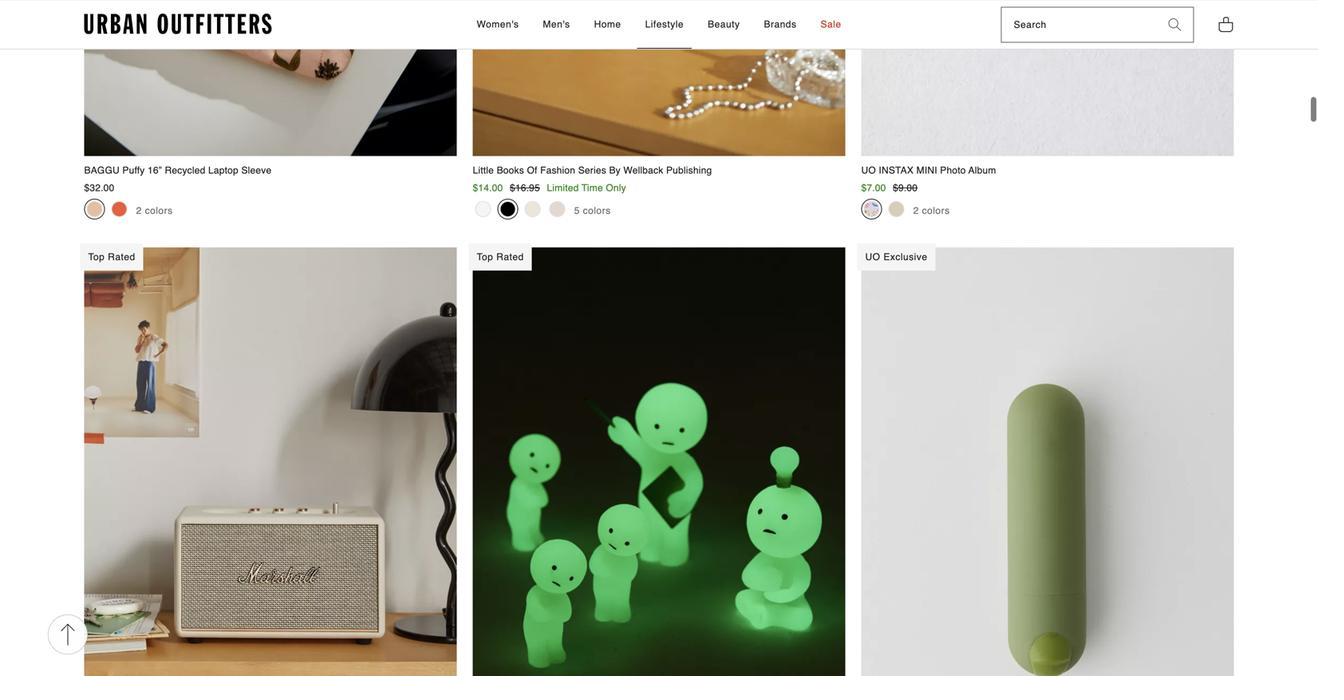 Task type: vqa. For each thing, say whether or not it's contained in the screenshot.
BAGGU
yes



Task type: locate. For each thing, give the bounding box(es) containing it.
top rated
[[88, 252, 135, 263], [477, 252, 524, 263]]

2 top rated link from the left
[[469, 244, 846, 676]]

2 horizontal spatial colors
[[922, 205, 950, 216]]

2 2 colors from the left
[[914, 205, 950, 216]]

0 vertical spatial uo
[[862, 165, 876, 176]]

fashion
[[540, 165, 576, 176]]

louis vuitton image
[[525, 201, 541, 217]]

2 2 from the left
[[914, 205, 919, 216]]

0 horizontal spatial top rated
[[88, 252, 135, 263]]

2 for instax
[[914, 205, 919, 216]]

2 top rated from the left
[[477, 252, 524, 263]]

rated
[[108, 252, 135, 263], [497, 252, 524, 263]]

lifestyle link
[[637, 1, 692, 49]]

2 colors for 16"
[[136, 205, 173, 216]]

mauve image
[[87, 201, 103, 217]]

uo left exclusive
[[866, 252, 881, 263]]

$7.00
[[862, 182, 886, 193]]

women's link
[[469, 1, 527, 49]]

1 colors from the left
[[145, 205, 173, 216]]

search image
[[1169, 19, 1182, 31]]

2 colors for mini
[[914, 205, 950, 216]]

rated down chanel image
[[497, 252, 524, 263]]

album
[[969, 165, 997, 176]]

1 horizontal spatial 2
[[914, 205, 919, 216]]

1 vertical spatial uo
[[866, 252, 881, 263]]

2
[[136, 205, 142, 216], [914, 205, 919, 216]]

by
[[609, 165, 621, 176]]

16"
[[148, 165, 162, 176]]

1 top from the left
[[88, 252, 105, 263]]

2 colors
[[136, 205, 173, 216], [914, 205, 950, 216]]

$14.00
[[473, 182, 503, 193]]

lifestyle
[[645, 19, 684, 30]]

rated down violet "image"
[[108, 252, 135, 263]]

uo
[[862, 165, 876, 176], [866, 252, 881, 263]]

colors for recycled
[[145, 205, 173, 216]]

recycled
[[165, 165, 206, 176]]

2 top from the left
[[477, 252, 494, 263]]

mini
[[917, 165, 938, 176]]

uo up sale price: $7.00 element
[[862, 165, 876, 176]]

colors right violet "image"
[[145, 205, 173, 216]]

0 horizontal spatial colors
[[145, 205, 173, 216]]

uo exclusive mini bullet image
[[862, 248, 1235, 676]]

smiski® glow-in-the-dark blind box figure image
[[473, 248, 846, 676]]

top rated link
[[80, 244, 457, 676], [469, 244, 846, 676]]

home
[[594, 19, 622, 30]]

1 2 colors from the left
[[136, 205, 173, 216]]

2 right violet "image"
[[136, 205, 142, 216]]

little books of fashion series by wellback publishing
[[473, 165, 712, 176]]

top down the mauve icon
[[88, 252, 105, 263]]

puffy
[[122, 165, 145, 176]]

laptop
[[208, 165, 239, 176]]

1 horizontal spatial 2 colors
[[914, 205, 950, 216]]

None search field
[[1002, 8, 1157, 42]]

2 for puffy
[[136, 205, 142, 216]]

original price: $9.00 element
[[893, 182, 918, 193]]

my shopping bag image
[[1219, 15, 1235, 33]]

home link
[[586, 1, 629, 49]]

1 rated from the left
[[108, 252, 135, 263]]

top rated down violet "image"
[[88, 252, 135, 263]]

baggu puffy 16" recycled laptop sleeve link
[[84, 0, 457, 177]]

top down white image
[[477, 252, 494, 263]]

1 horizontal spatial top rated
[[477, 252, 524, 263]]

1 horizontal spatial rated
[[497, 252, 524, 263]]

uo instax mini photo album link
[[862, 0, 1235, 177]]

top
[[88, 252, 105, 263], [477, 252, 494, 263]]

urban outfitters image
[[84, 14, 272, 35]]

brands link
[[756, 1, 805, 49]]

main navigation element
[[333, 1, 986, 49]]

2 colors right violet "image"
[[136, 205, 173, 216]]

1 top rated from the left
[[88, 252, 135, 263]]

colors
[[145, 205, 173, 216], [583, 205, 611, 216], [922, 205, 950, 216]]

little books of fashion series by wellback publishing link
[[473, 0, 846, 177]]

wellback
[[624, 165, 664, 176]]

0 horizontal spatial top
[[88, 252, 105, 263]]

1 2 from the left
[[136, 205, 142, 216]]

top rated for marshall acton iii speaker 'image'
[[88, 252, 135, 263]]

2 rated from the left
[[497, 252, 524, 263]]

0 horizontal spatial 2 colors
[[136, 205, 173, 216]]

1 horizontal spatial top
[[477, 252, 494, 263]]

colors for fashion
[[583, 205, 611, 216]]

$16.95
[[510, 182, 540, 193]]

2 colors from the left
[[583, 205, 611, 216]]

1 horizontal spatial colors
[[583, 205, 611, 216]]

5 colors
[[574, 205, 611, 216]]

3 colors from the left
[[922, 205, 950, 216]]

0 horizontal spatial 2
[[136, 205, 142, 216]]

top rated down chanel image
[[477, 252, 524, 263]]

0 horizontal spatial rated
[[108, 252, 135, 263]]

$32.00
[[84, 182, 114, 193]]

photo
[[941, 165, 966, 176]]

colors right 5
[[583, 205, 611, 216]]

0 horizontal spatial top rated link
[[80, 244, 457, 676]]

uo exclusive link
[[858, 244, 1235, 676]]

original price: $32.00 element
[[84, 182, 114, 193]]

beauty
[[708, 19, 740, 30]]

women's
[[477, 19, 519, 30]]

$14.00 $16.95 limited time only
[[473, 182, 627, 193]]

2 right yellow multi image
[[914, 205, 919, 216]]

colors right yellow multi image
[[922, 205, 950, 216]]

colors for photo
[[922, 205, 950, 216]]

2 colors down the original price: $9.00 element
[[914, 205, 950, 216]]

1 horizontal spatial top rated link
[[469, 244, 846, 676]]



Task type: describe. For each thing, give the bounding box(es) containing it.
uo for uo exclusive
[[866, 252, 881, 263]]

rated for smiski® glow-in-the-dark blind box figure image
[[497, 252, 524, 263]]

of
[[527, 165, 538, 176]]

little books of fashion series by wellback publishing image
[[473, 0, 846, 156]]

violet image
[[111, 201, 127, 217]]

sale link
[[813, 1, 850, 49]]

1 top rated link from the left
[[80, 244, 457, 676]]

baggu puffy 16" recycled laptop sleeve image
[[84, 0, 457, 156]]

top rated for smiski® glow-in-the-dark blind box figure image
[[477, 252, 524, 263]]

baggu puffy 16" recycled laptop sleeve
[[84, 165, 272, 176]]

time
[[582, 182, 603, 193]]

only
[[606, 182, 627, 193]]

limited
[[547, 182, 579, 193]]

white image
[[475, 201, 491, 217]]

5
[[574, 205, 580, 216]]

brands
[[764, 19, 797, 30]]

chanel image
[[500, 201, 516, 217]]

top for marshall acton iii speaker 'image'
[[88, 252, 105, 263]]

rated for marshall acton iii speaker 'image'
[[108, 252, 135, 263]]

marshall acton iii speaker image
[[84, 248, 457, 676]]

dior image
[[550, 201, 566, 217]]

$7.00 $9.00
[[862, 182, 918, 193]]

exclusive
[[884, 252, 928, 263]]

sale price: $7.00 element
[[862, 182, 886, 193]]

uo for uo instax mini photo album
[[862, 165, 876, 176]]

yellow multi image
[[889, 201, 905, 217]]

original price: $16.95 element
[[510, 182, 540, 193]]

top for smiski® glow-in-the-dark blind box figure image
[[477, 252, 494, 263]]

baggu
[[84, 165, 120, 176]]

$9.00
[[893, 182, 918, 193]]

sale price: $14.00 element
[[473, 182, 503, 193]]

Search text field
[[1002, 8, 1157, 42]]

series
[[578, 165, 607, 176]]

instax
[[879, 165, 914, 176]]

books
[[497, 165, 524, 176]]

uo exclusive
[[866, 252, 928, 263]]

men's
[[543, 19, 570, 30]]

little
[[473, 165, 494, 176]]

uo instax mini photo album image
[[862, 0, 1235, 156]]

lavender image
[[864, 201, 880, 217]]

sleeve
[[241, 165, 272, 176]]

men's link
[[535, 1, 578, 49]]

sale
[[821, 19, 842, 30]]

publishing
[[667, 165, 712, 176]]

uo instax mini photo album
[[862, 165, 997, 176]]

beauty link
[[700, 1, 748, 49]]



